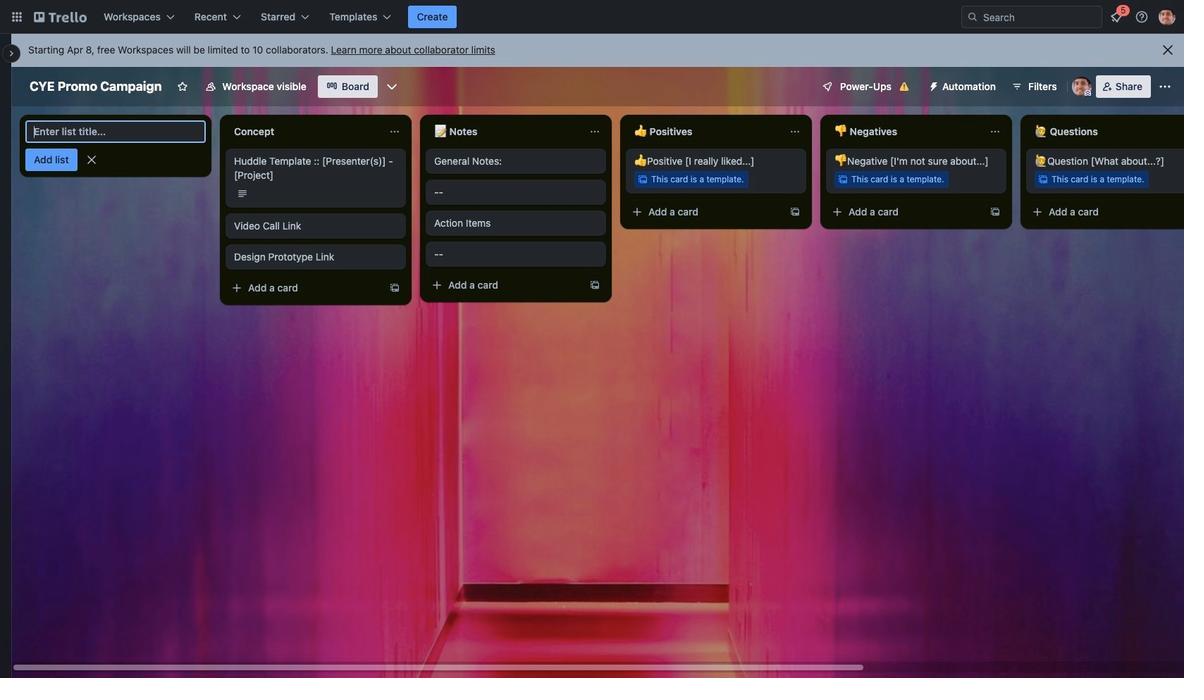 Task type: locate. For each thing, give the bounding box(es) containing it.
primary element
[[0, 0, 1184, 34]]

show menu image
[[1158, 80, 1172, 94]]

james peterson (jamespeterson93) image
[[1159, 8, 1176, 25], [1072, 77, 1092, 97]]

create from template… image
[[789, 206, 801, 218], [989, 206, 1001, 218], [589, 280, 600, 291], [389, 283, 400, 294]]

Search field
[[978, 6, 1102, 27]]

Enter list title… text field
[[25, 121, 206, 143]]

open information menu image
[[1135, 10, 1149, 24]]

customize views image
[[385, 80, 399, 94]]

star or unstar board image
[[177, 81, 188, 92]]

1 horizontal spatial james peterson (jamespeterson93) image
[[1159, 8, 1176, 25]]

None text field
[[226, 121, 383, 143], [426, 121, 584, 143], [626, 121, 784, 143], [1026, 121, 1184, 143], [226, 121, 383, 143], [426, 121, 584, 143], [626, 121, 784, 143], [1026, 121, 1184, 143]]

this member is an admin of this board. image
[[1084, 90, 1091, 97]]

back to home image
[[34, 6, 87, 28]]

None text field
[[826, 121, 984, 143]]

0 horizontal spatial james peterson (jamespeterson93) image
[[1072, 77, 1092, 97]]



Task type: describe. For each thing, give the bounding box(es) containing it.
cancel list editing image
[[84, 153, 98, 167]]

0 vertical spatial james peterson (jamespeterson93) image
[[1159, 8, 1176, 25]]

Board name text field
[[23, 75, 169, 98]]

5 notifications image
[[1108, 8, 1125, 25]]

search image
[[967, 11, 978, 23]]

1 vertical spatial james peterson (jamespeterson93) image
[[1072, 77, 1092, 97]]

sm image
[[923, 75, 942, 95]]



Task type: vqa. For each thing, say whether or not it's contained in the screenshot.
Cancel list editing image on the left of page
yes



